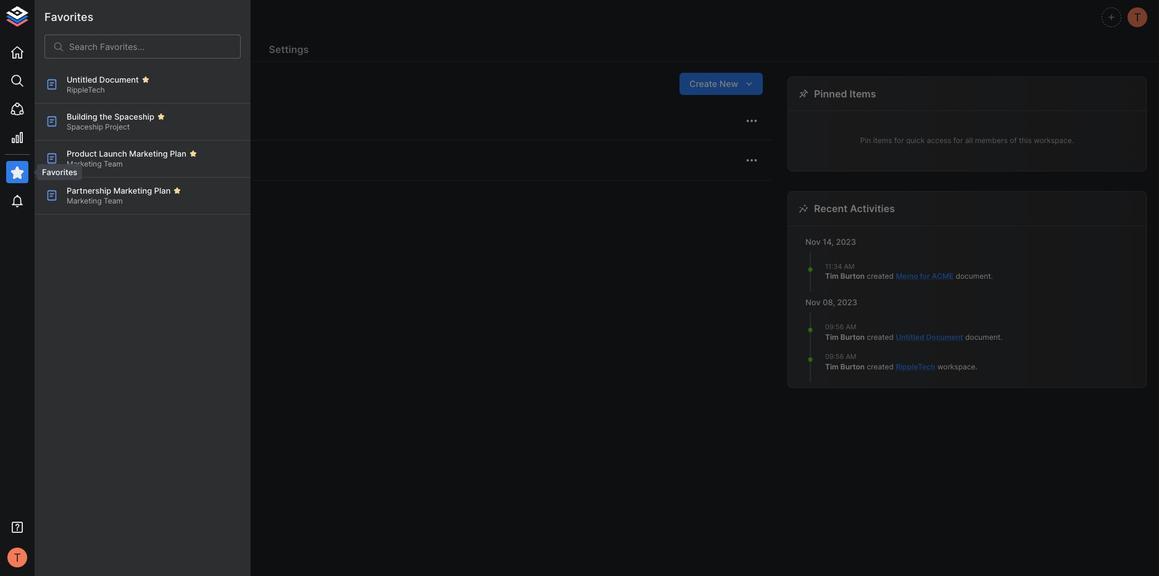 Task type: locate. For each thing, give the bounding box(es) containing it.
1 horizontal spatial memo
[[896, 272, 918, 281]]

1 vertical spatial acme
[[932, 272, 954, 281]]

1 created from the top
[[867, 272, 894, 281]]

acme
[[136, 111, 161, 121], [932, 272, 954, 281]]

document for created by
[[129, 150, 172, 161]]

document up building the spaceship
[[99, 75, 139, 85]]

2 vertical spatial untitled
[[896, 332, 925, 342]]

2023
[[836, 237, 856, 247], [837, 298, 858, 307]]

09:56 am tim burton created rippletech workspace .
[[825, 353, 978, 371]]

am inside 11:34 am tim burton created memo for acme document .
[[844, 262, 855, 271]]

items
[[850, 88, 876, 100]]

2 marketing team from the top
[[67, 196, 123, 206]]

spaceship up project
[[114, 112, 154, 122]]

activities
[[850, 203, 895, 215]]

burton inside 11:34 am tim burton created memo for acme document .
[[841, 272, 865, 281]]

0 vertical spatial untitled
[[67, 75, 97, 85]]

nov left "08,"
[[806, 298, 821, 307]]

for inside 11:34 am tim burton created memo for acme document .
[[920, 272, 930, 281]]

created inside 09:56 am tim burton created rippletech workspace .
[[867, 362, 894, 371]]

0 vertical spatial nov
[[806, 237, 821, 247]]

1 vertical spatial nov
[[806, 298, 821, 307]]

rippletech down untitled document link
[[896, 362, 936, 371]]

1 horizontal spatial t button
[[1126, 6, 1150, 29]]

assets
[[139, 43, 172, 56]]

favorites tooltip
[[28, 164, 82, 180]]

1 vertical spatial untitled document
[[94, 150, 172, 161]]

t
[[1134, 10, 1141, 24], [14, 551, 21, 565]]

workspace
[[65, 79, 108, 89]]

0 vertical spatial am
[[844, 262, 855, 271]]

for up project
[[122, 111, 133, 121]]

partnership marketing plan
[[67, 186, 171, 196]]

untitled document up created by at the left
[[94, 150, 172, 161]]

memo up spaceship project
[[94, 111, 120, 121]]

created
[[867, 272, 894, 281], [867, 332, 894, 342], [867, 362, 894, 371]]

untitled document for rippletech
[[67, 75, 139, 85]]

0 vertical spatial favorites
[[44, 11, 93, 24]]

0 vertical spatial spaceship
[[114, 112, 154, 122]]

marketing team down product
[[67, 159, 123, 169]]

0 vertical spatial created
[[867, 272, 894, 281]]

favorites up documents
[[44, 11, 93, 24]]

1 vertical spatial rippletech
[[67, 85, 105, 95]]

0 vertical spatial 2023
[[836, 237, 856, 247]]

0 vertical spatial by
[[121, 123, 129, 132]]

favorites inside tooltip
[[42, 167, 77, 177]]

team for launch
[[104, 159, 123, 169]]

document
[[99, 75, 139, 85], [129, 150, 172, 161], [926, 332, 964, 342]]

create new button
[[680, 73, 763, 95]]

09:56
[[825, 323, 844, 332], [825, 353, 844, 361]]

burton
[[145, 123, 167, 132], [841, 272, 865, 281], [841, 332, 865, 342], [841, 362, 865, 371]]

document
[[956, 272, 991, 281], [966, 332, 1001, 342]]

untitled document
[[67, 75, 139, 85], [94, 150, 172, 161]]

1 vertical spatial created
[[94, 163, 120, 172]]

1 vertical spatial untitled
[[94, 150, 127, 161]]

1 created from the top
[[94, 123, 120, 132]]

marketing down partnership on the left of page
[[67, 196, 102, 206]]

created inside 11:34 am tim burton created memo for acme document .
[[867, 272, 894, 281]]

burton inside 09:56 am tim burton created untitled document document .
[[841, 332, 865, 342]]

memo inside 11:34 am tim burton created memo for acme document .
[[896, 272, 918, 281]]

0 vertical spatial team
[[104, 159, 123, 169]]

by inside memo for acme created by tim burton 4 months ago
[[121, 123, 129, 132]]

untitled
[[67, 75, 97, 85], [94, 150, 127, 161], [896, 332, 925, 342]]

spaceship down building
[[67, 122, 103, 132]]

0 vertical spatial acme
[[136, 111, 161, 121]]

1 horizontal spatial t
[[1134, 10, 1141, 24]]

for left all
[[954, 136, 963, 145]]

favorites down product
[[42, 167, 77, 177]]

.
[[991, 272, 993, 281], [1001, 332, 1003, 342], [976, 362, 978, 371]]

for
[[122, 111, 133, 121], [895, 136, 904, 145], [954, 136, 963, 145], [920, 272, 930, 281]]

team down partnership marketing plan
[[104, 196, 123, 206]]

building
[[67, 112, 97, 122]]

t button
[[1126, 6, 1150, 29], [4, 545, 31, 572]]

14,
[[823, 237, 834, 247]]

memo inside memo for acme created by tim burton 4 months ago
[[94, 111, 120, 121]]

09:56 inside 09:56 am tim burton created untitled document document .
[[825, 323, 844, 332]]

by
[[121, 123, 129, 132], [121, 163, 129, 172]]

2 created from the top
[[867, 332, 894, 342]]

0 horizontal spatial acme
[[136, 111, 161, 121]]

document for rippletech
[[99, 75, 139, 85]]

team
[[104, 159, 123, 169], [104, 196, 123, 206]]

1 09:56 from the top
[[825, 323, 844, 332]]

created
[[94, 123, 120, 132], [94, 163, 120, 172]]

marketing down memo for acme created by tim burton 4 months ago
[[129, 149, 168, 159]]

0 vertical spatial document
[[956, 272, 991, 281]]

plan down product launch marketing plan
[[154, 186, 171, 196]]

of
[[1010, 136, 1017, 145]]

access
[[927, 136, 952, 145]]

rippletech
[[74, 9, 142, 25], [67, 85, 105, 95], [896, 362, 936, 371]]

1 vertical spatial marketing team
[[67, 196, 123, 206]]

2 by from the top
[[121, 163, 129, 172]]

0 vertical spatial rippletech
[[74, 9, 142, 25]]

2 vertical spatial created
[[867, 362, 894, 371]]

untitled up 09:56 am tim burton created rippletech workspace .
[[896, 332, 925, 342]]

2023 right the 14,
[[836, 237, 856, 247]]

1 vertical spatial team
[[104, 196, 123, 206]]

created down launch
[[94, 163, 120, 172]]

untitled inside 09:56 am tim burton created untitled document document .
[[896, 332, 925, 342]]

nov
[[806, 237, 821, 247], [806, 298, 821, 307]]

memo
[[94, 111, 120, 121], [896, 272, 918, 281]]

3 created from the top
[[867, 362, 894, 371]]

all
[[965, 136, 973, 145]]

quick
[[906, 136, 925, 145]]

tim
[[131, 123, 143, 132], [825, 272, 839, 281], [825, 332, 839, 342], [825, 362, 839, 371]]

0 vertical spatial document
[[99, 75, 139, 85]]

0 horizontal spatial .
[[976, 362, 978, 371]]

0 horizontal spatial t
[[14, 551, 21, 565]]

1 vertical spatial memo
[[896, 272, 918, 281]]

created up 09:56 am tim burton created rippletech workspace .
[[867, 332, 894, 342]]

plan
[[170, 149, 186, 159], [154, 186, 171, 196]]

created inside 09:56 am tim burton created untitled document document .
[[867, 332, 894, 342]]

0 vertical spatial 09:56
[[825, 323, 844, 332]]

marketing team for partnership
[[67, 196, 123, 206]]

2 vertical spatial .
[[976, 362, 978, 371]]

0 vertical spatial memo
[[94, 111, 120, 121]]

1 vertical spatial by
[[121, 163, 129, 172]]

by down building the spaceship
[[121, 123, 129, 132]]

document inside 09:56 am tim burton created untitled document document .
[[926, 332, 964, 342]]

2 nov from the top
[[806, 298, 821, 307]]

remove favorite image
[[178, 150, 189, 161]]

created for untitled
[[867, 332, 894, 342]]

marketing down created by at the left
[[113, 186, 152, 196]]

marketing down product
[[67, 159, 102, 169]]

0 vertical spatial .
[[991, 272, 993, 281]]

0 vertical spatial created
[[94, 123, 120, 132]]

2 09:56 from the top
[[825, 353, 844, 361]]

am inside 09:56 am tim burton created rippletech workspace .
[[846, 353, 857, 361]]

1 vertical spatial 09:56
[[825, 353, 844, 361]]

2 team from the top
[[104, 196, 123, 206]]

0 vertical spatial marketing team
[[67, 159, 123, 169]]

document up workspace
[[926, 332, 964, 342]]

2 vertical spatial document
[[926, 332, 964, 342]]

1 vertical spatial created
[[867, 332, 894, 342]]

marketing team down partnership on the left of page
[[67, 196, 123, 206]]

nov for nov 14, 2023
[[806, 237, 821, 247]]

product
[[67, 149, 97, 159]]

burton inside memo for acme created by tim burton 4 months ago
[[145, 123, 167, 132]]

plan down 4
[[170, 149, 186, 159]]

rippletech up documents
[[74, 9, 142, 25]]

1 by from the top
[[121, 123, 129, 132]]

untitled document down documents link
[[67, 75, 139, 85]]

marketing
[[129, 149, 168, 159], [67, 159, 102, 169], [113, 186, 152, 196], [67, 196, 102, 206]]

09:56 inside 09:56 am tim burton created rippletech workspace .
[[825, 353, 844, 361]]

am
[[844, 262, 855, 271], [846, 323, 857, 332], [846, 353, 857, 361]]

1 marketing team from the top
[[67, 159, 123, 169]]

am inside 09:56 am tim burton created untitled document document .
[[846, 323, 857, 332]]

1 team from the top
[[104, 159, 123, 169]]

marketing team
[[67, 159, 123, 169], [67, 196, 123, 206]]

untitled up created by at the left
[[94, 150, 127, 161]]

tim for untitled
[[825, 332, 839, 342]]

2 vertical spatial am
[[846, 353, 857, 361]]

for left the 'quick'
[[895, 136, 904, 145]]

2 horizontal spatial .
[[1001, 332, 1003, 342]]

burton for rippletech
[[841, 362, 865, 371]]

for up 09:56 am tim burton created untitled document document .
[[920, 272, 930, 281]]

0 horizontal spatial memo
[[94, 111, 120, 121]]

1 vertical spatial favorites
[[42, 167, 77, 177]]

untitled for rippletech
[[67, 75, 97, 85]]

1 vertical spatial document
[[129, 150, 172, 161]]

0 vertical spatial t
[[1134, 10, 1141, 24]]

memo up 09:56 am tim burton created untitled document document .
[[896, 272, 918, 281]]

t for t button to the left
[[14, 551, 21, 565]]

burton inside 09:56 am tim burton created rippletech workspace .
[[841, 362, 865, 371]]

document inside 11:34 am tim burton created memo for acme document .
[[956, 272, 991, 281]]

created down the
[[94, 123, 120, 132]]

1 vertical spatial am
[[846, 323, 857, 332]]

workspace home
[[65, 79, 133, 89]]

2023 right "08,"
[[837, 298, 858, 307]]

rippletech up building
[[67, 85, 105, 95]]

team down launch
[[104, 159, 123, 169]]

am for untitled
[[846, 323, 857, 332]]

tim inside 09:56 am tim burton created untitled document document .
[[825, 332, 839, 342]]

tim inside 11:34 am tim burton created memo for acme document .
[[825, 272, 839, 281]]

1 vertical spatial spaceship
[[67, 122, 103, 132]]

document up workspace
[[966, 332, 1001, 342]]

insights
[[201, 43, 239, 56]]

created left memo for acme "link" on the top of the page
[[867, 272, 894, 281]]

pin
[[861, 136, 871, 145]]

document inside 09:56 am tim burton created untitled document document .
[[966, 332, 1001, 342]]

1 vertical spatial plan
[[154, 186, 171, 196]]

launch
[[99, 149, 127, 159]]

. inside 09:56 am tim burton created rippletech workspace .
[[976, 362, 978, 371]]

1 vertical spatial 2023
[[837, 298, 858, 307]]

1 vertical spatial t
[[14, 551, 21, 565]]

recent
[[814, 203, 848, 215]]

1 horizontal spatial .
[[991, 272, 993, 281]]

by down product launch marketing plan
[[121, 163, 129, 172]]

1 horizontal spatial acme
[[932, 272, 954, 281]]

09:56 am tim burton created untitled document document .
[[825, 323, 1003, 342]]

0 vertical spatial untitled document
[[67, 75, 139, 85]]

tim inside 09:56 am tim burton created rippletech workspace .
[[825, 362, 839, 371]]

1 vertical spatial document
[[966, 332, 1001, 342]]

2 vertical spatial rippletech
[[896, 362, 936, 371]]

1 vertical spatial t button
[[4, 545, 31, 572]]

months
[[175, 123, 199, 132]]

1 vertical spatial .
[[1001, 332, 1003, 342]]

partnership
[[67, 186, 111, 196]]

nov left the 14,
[[806, 237, 821, 247]]

nov 08, 2023
[[806, 298, 858, 307]]

document right memo for acme "link" on the top of the page
[[956, 272, 991, 281]]

spaceship
[[114, 112, 154, 122], [67, 122, 103, 132]]

document left "remove favorite" image
[[129, 150, 172, 161]]

favorites
[[44, 11, 93, 24], [42, 167, 77, 177]]

untitled down documents link
[[67, 75, 97, 85]]

created left 'rippletech' link
[[867, 362, 894, 371]]

1 nov from the top
[[806, 237, 821, 247]]



Task type: describe. For each thing, give the bounding box(es) containing it.
for inside memo for acme created by tim burton 4 months ago
[[122, 111, 133, 121]]

tim for rippletech
[[825, 362, 839, 371]]

Search Favorites... text field
[[69, 35, 241, 59]]

created by
[[94, 163, 131, 172]]

0 vertical spatial t button
[[1126, 6, 1150, 29]]

created inside memo for acme created by tim burton 4 months ago
[[94, 123, 120, 132]]

created for memo
[[867, 272, 894, 281]]

am for rippletech
[[846, 353, 857, 361]]

09:56 for untitled document
[[825, 323, 844, 332]]

2 created from the top
[[94, 163, 120, 172]]

nov 14, 2023
[[806, 237, 856, 247]]

memo for acme link
[[896, 272, 954, 281]]

tim for memo
[[825, 272, 839, 281]]

product launch marketing plan
[[67, 149, 186, 159]]

pinned
[[814, 88, 847, 100]]

members
[[975, 136, 1008, 145]]

insights link
[[196, 38, 244, 62]]

workspace
[[938, 362, 976, 371]]

create
[[690, 78, 717, 89]]

items
[[873, 136, 892, 145]]

am for memo
[[844, 262, 855, 271]]

. inside 09:56 am tim burton created untitled document document .
[[1001, 332, 1003, 342]]

untitled document for created by
[[94, 150, 172, 161]]

settings
[[269, 43, 309, 56]]

building the spaceship
[[67, 112, 154, 122]]

4
[[169, 123, 173, 132]]

marketing team for product
[[67, 159, 123, 169]]

team for marketing
[[104, 196, 123, 206]]

0 vertical spatial plan
[[170, 149, 186, 159]]

t for the top t button
[[1134, 10, 1141, 24]]

assets link
[[134, 38, 176, 62]]

pinned items
[[814, 88, 876, 100]]

documents link
[[49, 38, 114, 62]]

tim inside memo for acme created by tim burton 4 months ago
[[131, 123, 143, 132]]

pin items for quick access for all members of this workspace.
[[861, 136, 1074, 145]]

the
[[100, 112, 112, 122]]

0 horizontal spatial spaceship
[[67, 122, 103, 132]]

untitled document link
[[896, 332, 964, 342]]

1 horizontal spatial spaceship
[[114, 112, 154, 122]]

2023 for nov 14, 2023
[[836, 237, 856, 247]]

workspace home link
[[49, 78, 133, 90]]

new
[[720, 78, 738, 89]]

this
[[1019, 136, 1032, 145]]

project
[[105, 122, 130, 132]]

acme inside 11:34 am tim burton created memo for acme document .
[[932, 272, 954, 281]]

11:34 am tim burton created memo for acme document .
[[825, 262, 993, 281]]

burton for memo
[[841, 272, 865, 281]]

settings link
[[264, 38, 314, 62]]

2023 for nov 08, 2023
[[837, 298, 858, 307]]

11:34
[[825, 262, 842, 271]]

workspace.
[[1034, 136, 1074, 145]]

nov for nov 08, 2023
[[806, 298, 821, 307]]

burton for untitled
[[841, 332, 865, 342]]

memo for acme created by tim burton 4 months ago
[[94, 111, 213, 132]]

untitled for created by
[[94, 150, 127, 161]]

rippletech link
[[896, 362, 936, 371]]

. inside 11:34 am tim burton created memo for acme document .
[[991, 272, 993, 281]]

documents
[[54, 43, 109, 56]]

08,
[[823, 298, 835, 307]]

ago
[[201, 123, 213, 132]]

spaceship project
[[67, 122, 130, 132]]

09:56 for rippletech
[[825, 353, 844, 361]]

rippletech inside 09:56 am tim burton created rippletech workspace .
[[896, 362, 936, 371]]

acme inside memo for acme created by tim burton 4 months ago
[[136, 111, 161, 121]]

0 horizontal spatial t button
[[4, 545, 31, 572]]

recent activities
[[814, 203, 895, 215]]

created for rippletech
[[867, 362, 894, 371]]

home
[[110, 79, 133, 89]]

create new
[[690, 78, 738, 89]]



Task type: vqa. For each thing, say whether or not it's contained in the screenshot.
Document to the top
yes



